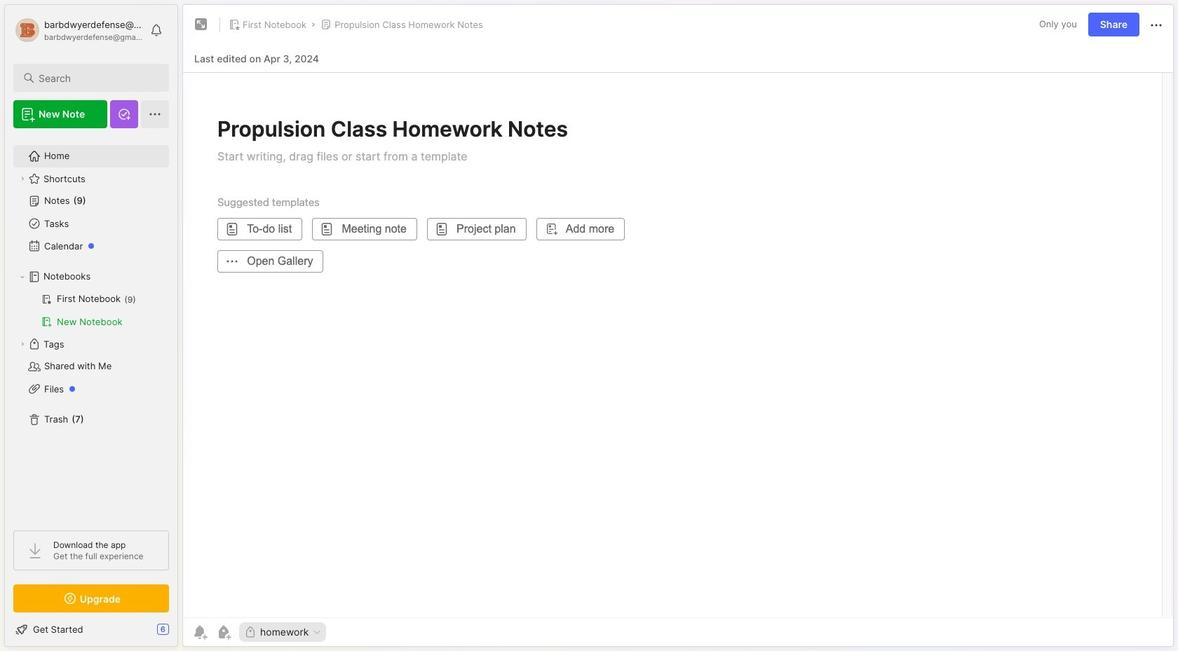 Task type: locate. For each thing, give the bounding box(es) containing it.
Note Editor text field
[[183, 72, 1173, 618]]

None search field
[[39, 69, 156, 86]]

group
[[13, 288, 168, 333]]

add tag image
[[215, 624, 232, 641]]

add a reminder image
[[191, 624, 208, 641]]

tree
[[5, 137, 177, 518]]

expand notebooks image
[[18, 273, 27, 281]]

none search field inside main element
[[39, 69, 156, 86]]



Task type: vqa. For each thing, say whether or not it's contained in the screenshot.
top The 'Normal
no



Task type: describe. For each thing, give the bounding box(es) containing it.
homework Tag actions field
[[309, 628, 322, 638]]

click to collapse image
[[177, 626, 188, 643]]

main element
[[0, 0, 182, 652]]

expand tags image
[[18, 340, 27, 349]]

note window element
[[182, 4, 1174, 651]]

Search text field
[[39, 72, 156, 85]]

group inside tree
[[13, 288, 168, 333]]

expand note image
[[193, 16, 210, 33]]

more actions image
[[1148, 17, 1165, 34]]

Account field
[[13, 16, 143, 44]]

More actions field
[[1148, 16, 1165, 34]]

tree inside main element
[[5, 137, 177, 518]]

Help and Learning task checklist field
[[5, 619, 177, 641]]



